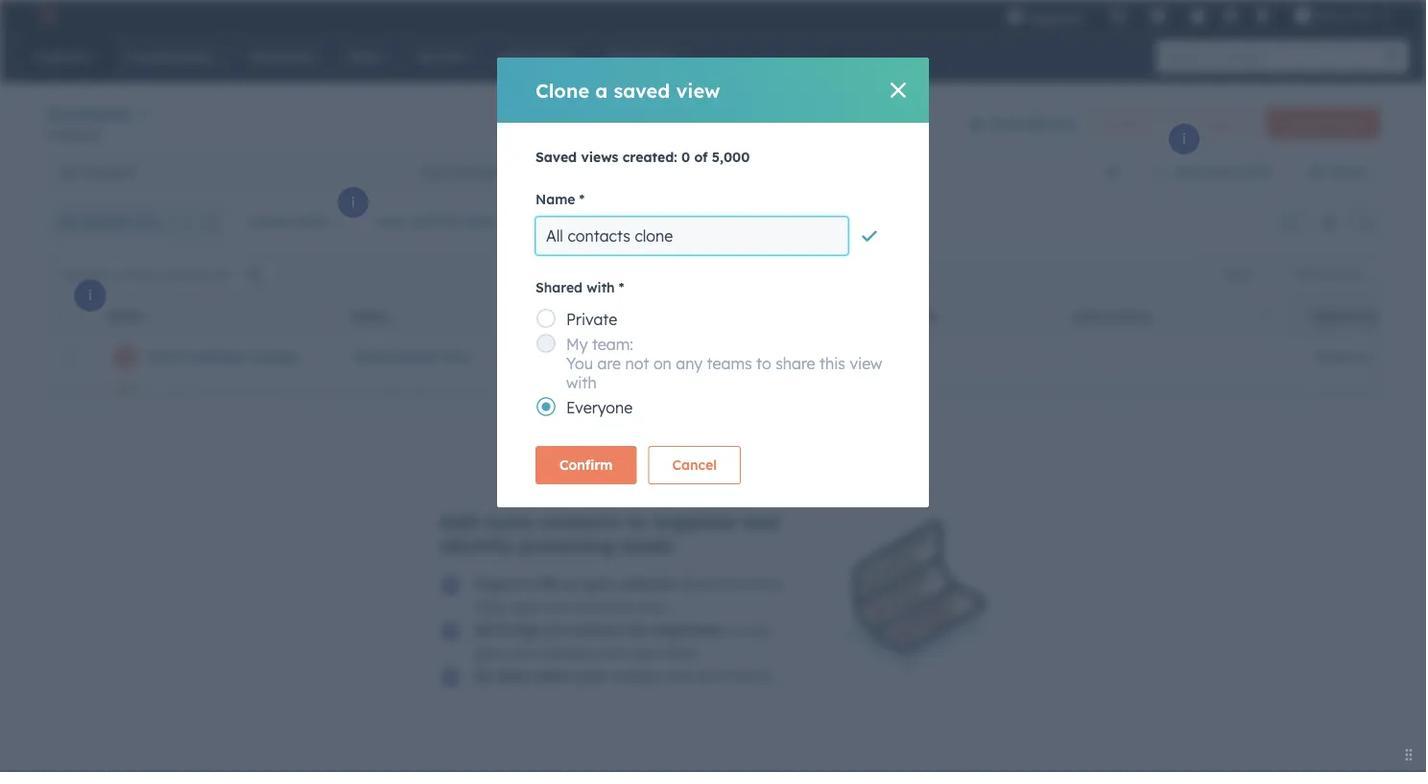 Task type: locate. For each thing, give the bounding box(es) containing it.
contact)
[[310, 348, 367, 365], [312, 387, 370, 404]]

create date (cdt)
[[1312, 310, 1425, 324]]

2 today from the top
[[1314, 387, 1352, 404]]

0 vertical spatial today
[[1314, 348, 1352, 365]]

1 vertical spatial add
[[439, 510, 477, 534]]

0 vertical spatial add
[[1174, 163, 1200, 180]]

0 horizontal spatial the
[[626, 622, 648, 639]]

help inside the needed, and we're here to help at every step.
[[474, 691, 500, 708]]

create inside popup button
[[248, 213, 293, 230]]

today at 2:55 pm for emailmaria@hubspot.com
[[1314, 387, 1422, 404]]

with up everyone
[[566, 373, 597, 393]]

hubspot image
[[35, 4, 58, 27]]

actions button
[[1089, 108, 1173, 139]]

1 vertical spatial to
[[627, 510, 646, 534]]

0 vertical spatial create
[[1283, 116, 1319, 131]]

unassigned button
[[810, 338, 1050, 376], [810, 376, 1050, 415]]

press to sort. element
[[546, 309, 553, 325], [1026, 309, 1033, 325], [1266, 309, 1273, 325]]

0 horizontal spatial all
[[61, 164, 77, 180]]

views down contact
[[1330, 163, 1368, 180]]

all views
[[1309, 163, 1368, 180]]

0 vertical spatial to
[[756, 354, 771, 373]]

view right "saved"
[[676, 78, 720, 102]]

settings link
[[1218, 5, 1242, 25]]

1 you from the left
[[543, 622, 568, 639]]

1 horizontal spatial owner
[[891, 310, 936, 324]]

import for import a file or sync contacts
[[474, 576, 522, 593]]

1 horizontal spatial press to sort. element
[[1026, 309, 1033, 325]]

0 horizontal spatial and
[[666, 668, 690, 685]]

add inside popup button
[[1174, 163, 1200, 180]]

to right here
[[761, 668, 775, 685]]

add for add more contacts to organize and identify promising leads
[[439, 510, 477, 534]]

contact) down email
[[310, 348, 367, 365]]

2 pm from the top
[[1402, 387, 1422, 404]]

add for add view (3/5)
[[1174, 163, 1200, 180]]

help image
[[1190, 9, 1207, 26]]

0 vertical spatial my
[[423, 164, 442, 180]]

1 horizontal spatial i button
[[338, 187, 369, 218]]

unassigned
[[834, 348, 908, 365], [834, 387, 908, 404]]

view right this
[[850, 354, 883, 373]]

today at 2:55 pm
[[1314, 348, 1422, 365], [1314, 387, 1422, 404]]

contacts button
[[46, 100, 149, 128]]

with down we'll help you remove the duplicates,
[[599, 645, 625, 662]]

view left (3/5)
[[1204, 163, 1235, 180]]

1 horizontal spatial press to sort. image
[[1026, 309, 1033, 322]]

all contacts
[[61, 164, 135, 180]]

0 horizontal spatial press to sort. image
[[546, 309, 553, 322]]

1 vertical spatial unassigned
[[834, 387, 908, 404]]

0 horizontal spatial you
[[543, 622, 568, 639]]

at for emailmaria@hubspot.com
[[1355, 387, 1369, 404]]

you
[[543, 622, 568, 639], [748, 622, 771, 639]]

my for my team: you are not on any teams to share this view with
[[566, 335, 588, 354]]

-
[[594, 348, 599, 365], [599, 348, 604, 365], [1074, 348, 1079, 365], [1079, 348, 1084, 365], [594, 387, 599, 404], [599, 387, 604, 404], [1074, 387, 1079, 404], [1079, 387, 1084, 404]]

1 vertical spatial lead
[[1072, 310, 1103, 324]]

grow
[[474, 645, 505, 662]]

1 horizontal spatial you
[[748, 622, 771, 639]]

you left remove
[[543, 622, 568, 639]]

1 2:55 from the top
[[1372, 348, 1398, 365]]

clone a saved view dialog
[[497, 58, 929, 508]]

with inside my team: you are not on any teams to share this view with
[[566, 373, 597, 393]]

1 horizontal spatial lead
[[1072, 310, 1103, 324]]

1 unassigned from the top
[[834, 348, 908, 365]]

contacts down confirm button
[[538, 510, 621, 534]]

you right so
[[748, 622, 771, 639]]

so you grow your business with clean data.
[[474, 622, 771, 662]]

to inside the needed, and we're here to help at every step.
[[761, 668, 775, 685]]

a right "clone"
[[595, 78, 608, 102]]

2 vertical spatial view
[[850, 354, 883, 373]]

name element
[[536, 215, 891, 257]]

menu item
[[1096, 0, 1099, 31]]

at
[[1355, 348, 1369, 365], [1355, 387, 1369, 404], [504, 691, 517, 708]]

contacts inside my contacts button
[[446, 164, 501, 180]]

0 horizontal spatial lead
[[545, 213, 579, 230]]

owner
[[137, 213, 178, 230], [891, 310, 936, 324]]

lead inside popup button
[[545, 213, 579, 230]]

contact
[[80, 213, 133, 230], [832, 310, 887, 324]]

press to sort. element for contact owner
[[1026, 309, 1033, 325]]

apps
[[511, 599, 542, 616]]

contacts
[[80, 164, 135, 180], [446, 164, 501, 180], [538, 510, 621, 534], [617, 576, 675, 593]]

help down apps
[[510, 622, 539, 639]]

1 horizontal spatial view
[[850, 354, 883, 373]]

0 vertical spatial (sample
[[250, 348, 305, 365]]

maria johnson (sample contact)
[[148, 387, 370, 404]]

my
[[423, 164, 442, 180], [566, 335, 588, 354]]

directly from the other apps your business uses.
[[474, 576, 783, 616]]

1 vertical spatial create
[[248, 213, 293, 230]]

1 vertical spatial today at 2:55 pm
[[1314, 387, 1422, 404]]

here
[[730, 668, 758, 685]]

0 horizontal spatial i
[[88, 287, 92, 304]]

search image
[[1386, 50, 1399, 63]]

contacts banner
[[46, 98, 1380, 153]]

contact down all contacts
[[80, 213, 133, 230]]

1 horizontal spatial a
[[595, 78, 608, 102]]

0 vertical spatial your
[[546, 599, 574, 616]]

1 press to sort. element from the left
[[546, 309, 553, 325]]

press to sort. element left lead status
[[1026, 309, 1033, 325]]

a inside "dialog"
[[595, 78, 608, 102]]

1 horizontal spatial import
[[1201, 116, 1239, 131]]

contacts up last activity date popup button
[[446, 164, 501, 180]]

saved views created: 0 of 5,000
[[536, 149, 750, 166]]

advanced
[[693, 213, 760, 230]]

owner inside popup button
[[137, 213, 178, 230]]

(1) inside (1) contact owner popup button
[[59, 213, 76, 230]]

i button up add view (3/5)
[[1169, 124, 1200, 155]]

2 unassigned button from the top
[[810, 376, 1050, 415]]

press to sort. image down shared
[[546, 309, 553, 322]]

hubspot link
[[23, 4, 72, 27]]

pm
[[1402, 348, 1422, 365], [1402, 387, 1422, 404]]

0 vertical spatial 2:55
[[1372, 348, 1398, 365]]

1 (1) from the left
[[59, 213, 76, 230]]

edit
[[1294, 267, 1315, 281]]

lead left status
[[1072, 310, 1103, 324]]

2 press to sort. image from the left
[[1026, 309, 1033, 322]]

0 horizontal spatial name
[[108, 310, 142, 324]]

0 vertical spatial lead
[[545, 213, 579, 230]]

import up "other" in the bottom of the page
[[474, 576, 522, 593]]

2 date from the left
[[465, 213, 496, 230]]

0 horizontal spatial add
[[439, 510, 477, 534]]

name up lead status
[[536, 191, 575, 208]]

contact up this
[[832, 310, 887, 324]]

add left more
[[439, 510, 477, 534]]

0 horizontal spatial views
[[581, 149, 619, 166]]

0 horizontal spatial (1)
[[59, 213, 76, 230]]

and up from at right bottom
[[742, 510, 779, 534]]

all
[[1309, 163, 1326, 180], [61, 164, 77, 180], [889, 213, 906, 230]]

2 vertical spatial i button
[[75, 280, 106, 311]]

0 vertical spatial import
[[1201, 116, 1239, 131]]

add more contacts to organize and identify promising leads
[[439, 510, 779, 558]]

press to sort. element down shared
[[546, 309, 553, 325]]

edit columns button
[[1281, 262, 1375, 287]]

name
[[536, 191, 575, 208], [108, 310, 142, 324]]

unassigned down 'contact owner'
[[834, 348, 908, 365]]

view
[[676, 78, 720, 102], [1204, 163, 1235, 180], [850, 354, 883, 373]]

0 horizontal spatial your
[[509, 645, 537, 662]]

(3/5)
[[1239, 163, 1273, 180]]

(1)
[[59, 213, 76, 230], [807, 213, 825, 230]]

contact) down bh@hubspot.com
[[312, 387, 370, 404]]

activity
[[410, 213, 461, 230]]

a for import
[[526, 576, 535, 593]]

your up fancy
[[509, 645, 537, 662]]

1 horizontal spatial contact
[[832, 310, 887, 324]]

date right the 'activity' on the left top of the page
[[465, 213, 496, 230]]

all down create contact
[[1309, 163, 1326, 180]]

bh@hubspot.com button
[[330, 338, 570, 376]]

and down "data."
[[666, 668, 690, 685]]

not
[[625, 354, 649, 373]]

1 horizontal spatial help
[[510, 622, 539, 639]]

views right saved
[[581, 149, 619, 166]]

a left file
[[526, 576, 535, 593]]

0 horizontal spatial help
[[474, 691, 500, 708]]

1 horizontal spatial views
[[1330, 163, 1368, 180]]

press to sort. element down export 'button'
[[1266, 309, 1273, 325]]

your inside directly from the other apps your business uses.
[[546, 599, 574, 616]]

shared with *
[[536, 279, 624, 296]]

2 vertical spatial with
[[599, 645, 625, 662]]

calling icon button
[[1101, 3, 1134, 28]]

1 horizontal spatial my
[[566, 335, 588, 354]]

records
[[56, 127, 99, 142]]

calling icon image
[[1109, 7, 1126, 25]]

0 horizontal spatial import
[[474, 576, 522, 593]]

import for import
[[1201, 116, 1239, 131]]

2 vertical spatial to
[[761, 668, 775, 685]]

create left date
[[1312, 310, 1357, 324]]

lead status button
[[533, 203, 649, 241]]

brian
[[148, 348, 185, 365]]

2 vertical spatial at
[[504, 691, 517, 708]]

export
[[1221, 267, 1257, 281]]

import inside button
[[1201, 116, 1239, 131]]

1 vertical spatial with
[[566, 373, 597, 393]]

2 horizontal spatial i
[[1183, 131, 1186, 147]]

Search name, phone, email addresses, or company search field
[[51, 257, 277, 291]]

business up data
[[541, 645, 595, 662]]

teams
[[707, 354, 752, 373]]

0 vertical spatial contact
[[80, 213, 133, 230]]

0 horizontal spatial my
[[423, 164, 442, 180]]

with left * on the top left of page
[[587, 279, 615, 296]]

contacts down records
[[80, 164, 135, 180]]

lead left 'status'
[[545, 213, 579, 230]]

2 (1) from the left
[[807, 213, 825, 230]]

0 vertical spatial unassigned
[[834, 348, 908, 365]]

my down private
[[566, 335, 588, 354]]

unassigned down this
[[834, 387, 908, 404]]

2 horizontal spatial press to sort. element
[[1266, 309, 1273, 325]]

0 vertical spatial pm
[[1402, 348, 1422, 365]]

add down 'import' button
[[1174, 163, 1200, 180]]

2 press to sort. element from the left
[[1026, 309, 1033, 325]]

1 vertical spatial 2:55
[[1372, 387, 1398, 404]]

today for bh@hubspot.com
[[1314, 348, 1352, 365]]

3 press to sort. element from the left
[[1266, 309, 1273, 325]]

1 vertical spatial today
[[1314, 387, 1352, 404]]

0 vertical spatial i button
[[1169, 124, 1200, 155]]

your down file
[[546, 599, 574, 616]]

2 vertical spatial create
[[1312, 310, 1357, 324]]

name down search name, phone, email addresses, or company search field
[[108, 310, 142, 324]]

1 vertical spatial help
[[474, 691, 500, 708]]

create left contact
[[1283, 116, 1319, 131]]

1 vertical spatial view
[[1204, 163, 1235, 180]]

date left "last"
[[297, 213, 328, 230]]

to left organize on the bottom of page
[[627, 510, 646, 534]]

phone number
[[592, 310, 688, 324]]

lead for lead status
[[545, 213, 579, 230]]

search button
[[1376, 40, 1409, 73]]

1 today from the top
[[1314, 348, 1352, 365]]

0 vertical spatial with
[[587, 279, 615, 296]]

(1) contact owner
[[59, 213, 178, 230]]

1 horizontal spatial name
[[536, 191, 575, 208]]

business up we'll help you remove the duplicates,
[[578, 599, 632, 616]]

johnson
[[192, 387, 249, 404]]

1 vertical spatial business
[[541, 645, 595, 662]]

help button
[[1182, 0, 1215, 31]]

0 vertical spatial and
[[742, 510, 779, 534]]

your
[[546, 599, 574, 616], [509, 645, 537, 662]]

press to sort. element for email
[[546, 309, 553, 325]]

date inside popup button
[[465, 213, 496, 230]]

1 horizontal spatial and
[[742, 510, 779, 534]]

to inside add more contacts to organize and identify promising leads
[[627, 510, 646, 534]]

1 vertical spatial and
[[666, 668, 690, 685]]

1 today at 2:55 pm from the top
[[1314, 348, 1422, 365]]

(sample down brian halligan (sample contact)
[[253, 387, 308, 404]]

view inside my team: you are not on any teams to share this view with
[[850, 354, 883, 373]]

data
[[990, 115, 1023, 132]]

import
[[1201, 116, 1239, 131], [474, 576, 522, 593]]

1 horizontal spatial add
[[1174, 163, 1200, 180]]

help
[[510, 622, 539, 639], [474, 691, 500, 708]]

0 vertical spatial today at 2:55 pm
[[1314, 348, 1422, 365]]

help down the no at the bottom left
[[474, 691, 500, 708]]

1 vertical spatial my
[[566, 335, 588, 354]]

0 horizontal spatial press to sort. element
[[546, 309, 553, 325]]

1 vertical spatial import
[[474, 576, 522, 593]]

all right clear
[[889, 213, 906, 230]]

2 today at 2:55 pm from the top
[[1314, 387, 1422, 404]]

-- button
[[570, 338, 810, 376], [1050, 338, 1290, 376], [570, 376, 810, 415], [1050, 376, 1290, 415]]

to left share
[[756, 354, 771, 373]]

press to sort. element for lead status
[[1266, 309, 1273, 325]]

work
[[574, 668, 608, 685]]

the up clean
[[626, 622, 648, 639]]

every
[[521, 691, 556, 708]]

1 vertical spatial contact)
[[312, 387, 370, 404]]

edit columns
[[1294, 267, 1363, 281]]

i button left "last"
[[338, 187, 369, 218]]

bh@hubspot.com link
[[354, 348, 470, 365]]

press to sort. image for contact owner
[[1026, 309, 1033, 322]]

0 vertical spatial a
[[595, 78, 608, 102]]

date
[[297, 213, 328, 230], [465, 213, 496, 230]]

1 press to sort. image from the left
[[546, 309, 553, 322]]

0 vertical spatial at
[[1355, 348, 1369, 365]]

1 date from the left
[[297, 213, 328, 230]]

contact
[[1323, 116, 1364, 131]]

my up the 'activity' on the left top of the page
[[423, 164, 442, 180]]

0 horizontal spatial contact
[[80, 213, 133, 230]]

(1) down all contacts
[[59, 213, 76, 230]]

contact inside popup button
[[80, 213, 133, 230]]

1 horizontal spatial (1)
[[807, 213, 825, 230]]

clone a saved view
[[536, 78, 720, 102]]

2 you from the left
[[748, 622, 771, 639]]

1 vertical spatial at
[[1355, 387, 1369, 404]]

1 horizontal spatial your
[[546, 599, 574, 616]]

of
[[694, 149, 708, 166]]

(1) inside advanced filters (1) button
[[807, 213, 825, 230]]

1 horizontal spatial i
[[351, 194, 355, 211]]

create inside button
[[1283, 116, 1319, 131]]

1 horizontal spatial date
[[465, 213, 496, 230]]

views inside the clone a saved view "dialog"
[[581, 149, 619, 166]]

organize
[[652, 510, 737, 534]]

johnsmith button
[[1283, 0, 1401, 31]]

press to sort. image
[[546, 309, 553, 322], [1026, 309, 1033, 322]]

0 horizontal spatial owner
[[137, 213, 178, 230]]

1 unassigned button from the top
[[810, 338, 1050, 376]]

all down 2 records
[[61, 164, 77, 180]]

0 horizontal spatial i button
[[75, 280, 106, 311]]

the right from at right bottom
[[763, 576, 783, 593]]

press to sort. image left lead status
[[1026, 309, 1033, 322]]

cancel
[[672, 457, 717, 474]]

1 vertical spatial a
[[526, 576, 535, 593]]

(sample up "maria johnson (sample contact)"
[[250, 348, 305, 365]]

(sample for halligan
[[250, 348, 305, 365]]

notifications button
[[1246, 0, 1279, 31]]

unassigned for emailmaria@hubspot.com
[[834, 387, 908, 404]]

0 horizontal spatial view
[[676, 78, 720, 102]]

(1) right filters
[[807, 213, 825, 230]]

0
[[681, 149, 690, 166]]

last
[[377, 213, 406, 230]]

1 vertical spatial (sample
[[253, 387, 308, 404]]

create down all contacts button
[[248, 213, 293, 230]]

my inside my team: you are not on any teams to share this view with
[[566, 335, 588, 354]]

number
[[637, 310, 688, 324]]

add inside add more contacts to organize and identify promising leads
[[439, 510, 477, 534]]

data quality
[[990, 115, 1076, 132]]

1 vertical spatial i button
[[338, 187, 369, 218]]

0 vertical spatial name
[[536, 191, 575, 208]]

0 vertical spatial contact)
[[310, 348, 367, 365]]

create contact button
[[1267, 108, 1380, 139]]

pm for bh@hubspot.com
[[1402, 348, 1422, 365]]

2:55
[[1372, 348, 1398, 365], [1372, 387, 1398, 404]]

business
[[578, 599, 632, 616], [541, 645, 595, 662]]

1 pm from the top
[[1402, 348, 1422, 365]]

0 horizontal spatial date
[[297, 213, 328, 230]]

None text field
[[536, 217, 849, 255]]

bh@hubspot.com
[[354, 348, 470, 365]]

2 2:55 from the top
[[1372, 387, 1398, 404]]

last activity date button
[[365, 203, 521, 241]]

1 vertical spatial pm
[[1402, 387, 1422, 404]]

2 unassigned from the top
[[834, 387, 908, 404]]

1 vertical spatial your
[[509, 645, 537, 662]]

0 horizontal spatial a
[[526, 576, 535, 593]]

import up add view (3/5)
[[1201, 116, 1239, 131]]

menu
[[994, 0, 1403, 31]]

i button down (1) contact owner
[[75, 280, 106, 311]]

1 horizontal spatial the
[[763, 576, 783, 593]]

my for my contacts
[[423, 164, 442, 180]]

my inside my contacts button
[[423, 164, 442, 180]]



Task type: vqa. For each thing, say whether or not it's contained in the screenshot.
conversations link
no



Task type: describe. For each thing, give the bounding box(es) containing it.
johnsmith
[[1315, 7, 1373, 23]]

last activity date
[[377, 213, 496, 230]]

data
[[539, 668, 570, 685]]

2:55 for bh@hubspot.com
[[1372, 348, 1398, 365]]

the inside directly from the other apps your business uses.
[[763, 576, 783, 593]]

create date
[[248, 213, 328, 230]]

date inside popup button
[[297, 213, 328, 230]]

confirm button
[[536, 446, 637, 485]]

unassigned button for bh@hubspot.com
[[810, 338, 1050, 376]]

contact) for emailmaria@hubspot.com
[[312, 387, 370, 404]]

actions
[[1105, 116, 1145, 131]]

contacts
[[46, 102, 131, 126]]

views for all
[[1330, 163, 1368, 180]]

1 vertical spatial contact
[[832, 310, 887, 324]]

john smith image
[[1294, 7, 1311, 24]]

today for emailmaria@hubspot.com
[[1314, 387, 1352, 404]]

business inside directly from the other apps your business uses.
[[578, 599, 632, 616]]

no fancy data work
[[474, 668, 608, 685]]

views for saved
[[581, 149, 619, 166]]

any
[[676, 354, 703, 373]]

my contacts
[[423, 164, 501, 180]]

with inside so you grow your business with clean data.
[[599, 645, 625, 662]]

upgrade image
[[1007, 9, 1024, 26]]

maria johnson (sample contact) link
[[148, 387, 370, 404]]

duplicates,
[[652, 622, 726, 639]]

create for create date
[[248, 213, 293, 230]]

export button
[[1209, 262, 1270, 287]]

sync
[[583, 576, 613, 593]]

other
[[474, 599, 507, 616]]

import button
[[1184, 108, 1255, 139]]

step.
[[559, 691, 590, 708]]

name inside the clone a saved view "dialog"
[[536, 191, 575, 208]]

private
[[566, 310, 617, 329]]

2
[[46, 127, 52, 142]]

lead status
[[1072, 310, 1150, 324]]

your inside so you grow your business with clean data.
[[509, 645, 537, 662]]

5,000
[[712, 149, 750, 166]]

team:
[[592, 335, 633, 354]]

at for bh@hubspot.com
[[1355, 348, 1369, 365]]

2 horizontal spatial i button
[[1169, 124, 1200, 155]]

add view (3/5)
[[1174, 163, 1273, 180]]

or
[[564, 576, 579, 593]]

menu containing johnsmith
[[994, 0, 1403, 31]]

0 vertical spatial i
[[1183, 131, 1186, 147]]

and inside add more contacts to organize and identify promising leads
[[742, 510, 779, 534]]

emailmaria@hubspot.com
[[354, 387, 531, 404]]

upgrade
[[1028, 9, 1082, 25]]

all for all views
[[1309, 163, 1326, 180]]

this
[[820, 354, 846, 373]]

needed, and we're here to help at every step.
[[474, 668, 775, 708]]

saved
[[536, 149, 577, 166]]

directly
[[679, 576, 725, 593]]

unassigned button for emailmaria@hubspot.com
[[810, 376, 1050, 415]]

0 vertical spatial view
[[676, 78, 720, 102]]

more
[[483, 510, 533, 534]]

and inside the needed, and we're here to help at every step.
[[666, 668, 690, 685]]

2 vertical spatial i
[[88, 287, 92, 304]]

my contacts button
[[408, 153, 770, 191]]

contacts up uses.
[[617, 576, 675, 593]]

settings image
[[1222, 8, 1239, 25]]

saved
[[614, 78, 670, 102]]

notifications image
[[1254, 9, 1271, 26]]

business inside so you grow your business with clean data.
[[541, 645, 595, 662]]

identify
[[439, 534, 513, 558]]

confirm
[[560, 457, 613, 474]]

you inside so you grow your business with clean data.
[[748, 622, 771, 639]]

1 vertical spatial i
[[351, 194, 355, 211]]

date
[[1360, 310, 1390, 324]]

advanced filters (1) button
[[661, 203, 837, 241]]

advanced filters (1)
[[693, 213, 825, 230]]

unassigned for bh@hubspot.com
[[834, 348, 908, 365]]

2:55 for emailmaria@hubspot.com
[[1372, 387, 1398, 404]]

none text field inside name element
[[536, 217, 849, 255]]

1 vertical spatial name
[[108, 310, 142, 324]]

clear all button
[[837, 203, 919, 241]]

pagination navigation
[[567, 405, 741, 430]]

at inside the needed, and we're here to help at every step.
[[504, 691, 517, 708]]

view inside popup button
[[1204, 163, 1235, 180]]

(cdt)
[[1394, 310, 1425, 324]]

contact owner
[[832, 310, 936, 324]]

create for create date (cdt)
[[1312, 310, 1357, 324]]

all contacts button
[[46, 153, 408, 191]]

quality
[[1027, 115, 1076, 132]]

*
[[619, 279, 624, 296]]

shared
[[536, 279, 583, 296]]

phone
[[592, 310, 634, 324]]

pm for emailmaria@hubspot.com
[[1402, 387, 1422, 404]]

everyone
[[566, 398, 633, 418]]

uses.
[[636, 599, 667, 616]]

contacts inside all contacts button
[[80, 164, 135, 180]]

press to sort. image for email
[[546, 309, 553, 322]]

create contact
[[1283, 116, 1364, 131]]

data quality button
[[957, 104, 1077, 143]]

contact) for bh@hubspot.com
[[310, 348, 367, 365]]

add view (3/5) button
[[1140, 153, 1297, 191]]

clear all
[[849, 213, 906, 230]]

lead for lead status
[[1072, 310, 1103, 324]]

clean
[[629, 645, 663, 662]]

we'll help you remove the duplicates,
[[474, 622, 726, 639]]

you
[[566, 354, 593, 373]]

prev button
[[567, 405, 640, 430]]

on
[[654, 354, 672, 373]]

1 horizontal spatial all
[[889, 213, 906, 230]]

my team: you are not on any teams to share this view with
[[566, 335, 883, 393]]

all for all contacts
[[61, 164, 77, 180]]

a for clone
[[595, 78, 608, 102]]

(1) contact owner button
[[46, 203, 199, 241]]

close image
[[891, 83, 906, 98]]

2 records
[[46, 127, 99, 142]]

needed,
[[611, 668, 662, 685]]

prev
[[604, 409, 634, 426]]

we're
[[694, 668, 726, 685]]

Search HubSpot search field
[[1157, 40, 1392, 73]]

fancy
[[497, 668, 534, 685]]

clear
[[849, 213, 885, 230]]

1 vertical spatial owner
[[891, 310, 936, 324]]

are
[[598, 354, 621, 373]]

contacts inside add more contacts to organize and identify promising leads
[[538, 510, 621, 534]]

create for create contact
[[1283, 116, 1319, 131]]

(sample for johnson
[[253, 387, 308, 404]]

marketplaces image
[[1149, 9, 1167, 26]]

halligan
[[189, 348, 246, 365]]

file
[[539, 576, 560, 593]]

to inside my team: you are not on any teams to share this view with
[[756, 354, 771, 373]]

brian halligan (sample contact) link
[[148, 348, 367, 365]]

lead status
[[545, 213, 624, 230]]

emailmaria@hubspot.com button
[[330, 376, 570, 415]]

today at 2:55 pm for bh@hubspot.com
[[1314, 348, 1422, 365]]

import a file or sync contacts
[[474, 576, 675, 593]]

create date button
[[236, 203, 353, 241]]

status
[[583, 213, 624, 230]]

shared with * element
[[536, 303, 891, 422]]



